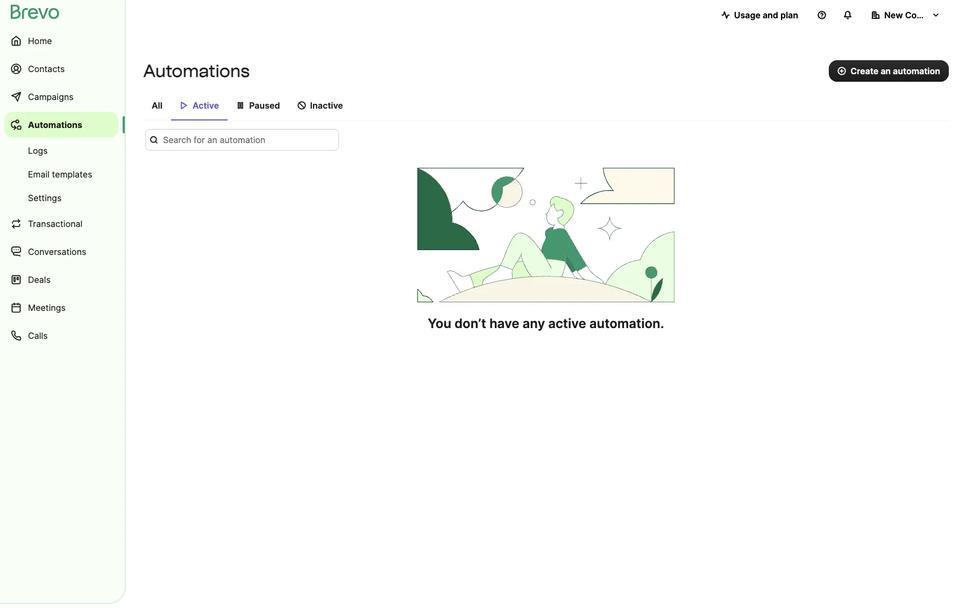 Task type: locate. For each thing, give the bounding box(es) containing it.
1 vertical spatial automations
[[28, 119, 82, 130]]

new company button
[[863, 4, 949, 26]]

you don't have any active automation. tab panel
[[143, 129, 949, 333]]

0 vertical spatial automations
[[143, 61, 250, 81]]

conversations
[[28, 246, 86, 257]]

usage
[[734, 10, 761, 20]]

plan
[[781, 10, 799, 20]]

2 dxrbf image from the left
[[297, 101, 306, 110]]

have
[[490, 316, 520, 332]]

inactive link
[[289, 95, 352, 119]]

paused link
[[228, 95, 289, 119]]

email
[[28, 169, 50, 180]]

all link
[[143, 95, 171, 119]]

tab list containing all
[[143, 95, 949, 121]]

new
[[885, 10, 903, 20]]

transactional link
[[4, 211, 118, 237]]

all
[[152, 100, 162, 111]]

dxrbf image left the paused
[[236, 101, 245, 110]]

templates
[[52, 169, 92, 180]]

don't
[[455, 316, 486, 332]]

dxrbf image inside inactive "link"
[[297, 101, 306, 110]]

dxrbf image
[[180, 101, 188, 110]]

dxrbf image left 'inactive'
[[297, 101, 306, 110]]

new company
[[885, 10, 945, 20]]

home
[[28, 36, 52, 46]]

any
[[523, 316, 545, 332]]

1 dxrbf image from the left
[[236, 101, 245, 110]]

dxrbf image
[[236, 101, 245, 110], [297, 101, 306, 110]]

automations link
[[4, 112, 118, 138]]

company
[[906, 10, 945, 20]]

email templates
[[28, 169, 92, 180]]

automations up active
[[143, 61, 250, 81]]

active
[[193, 100, 219, 111]]

meetings
[[28, 302, 66, 313]]

0 horizontal spatial dxrbf image
[[236, 101, 245, 110]]

meetings link
[[4, 295, 118, 321]]

automations
[[143, 61, 250, 81], [28, 119, 82, 130]]

create
[[851, 66, 879, 76]]

tab list
[[143, 95, 949, 121]]

automations up "logs" link
[[28, 119, 82, 130]]

calls link
[[4, 323, 118, 349]]

create an automation
[[851, 66, 941, 76]]

1 horizontal spatial automations
[[143, 61, 250, 81]]

1 horizontal spatial dxrbf image
[[297, 101, 306, 110]]

paused
[[249, 100, 280, 111]]

workflow-list-search-input search field
[[145, 129, 339, 151]]

settings
[[28, 193, 62, 203]]

dxrbf image inside paused link
[[236, 101, 245, 110]]



Task type: describe. For each thing, give the bounding box(es) containing it.
campaigns
[[28, 91, 74, 102]]

conversations link
[[4, 239, 118, 265]]

logs
[[28, 145, 48, 156]]

and
[[763, 10, 779, 20]]

dxrbf image for paused
[[236, 101, 245, 110]]

contacts
[[28, 64, 65, 74]]

you
[[428, 316, 452, 332]]

deals link
[[4, 267, 118, 293]]

campaigns link
[[4, 84, 118, 110]]

create an automation button
[[829, 60, 949, 82]]

an
[[881, 66, 891, 76]]

logs link
[[4, 140, 118, 161]]

automation.
[[590, 316, 664, 332]]

inactive
[[310, 100, 343, 111]]

0 horizontal spatial automations
[[28, 119, 82, 130]]

settings link
[[4, 187, 118, 209]]

contacts link
[[4, 56, 118, 82]]

active
[[548, 316, 587, 332]]

calls
[[28, 330, 48, 341]]

you don't have any active automation.
[[428, 316, 664, 332]]

transactional
[[28, 218, 83, 229]]

usage and plan
[[734, 10, 799, 20]]

active link
[[171, 95, 228, 121]]

automation
[[893, 66, 941, 76]]

usage and plan button
[[713, 4, 807, 26]]

dxrbf image for inactive
[[297, 101, 306, 110]]

email templates link
[[4, 164, 118, 185]]

deals
[[28, 274, 51, 285]]

home link
[[4, 28, 118, 54]]



Task type: vqa. For each thing, say whether or not it's contained in the screenshot.
automation.
yes



